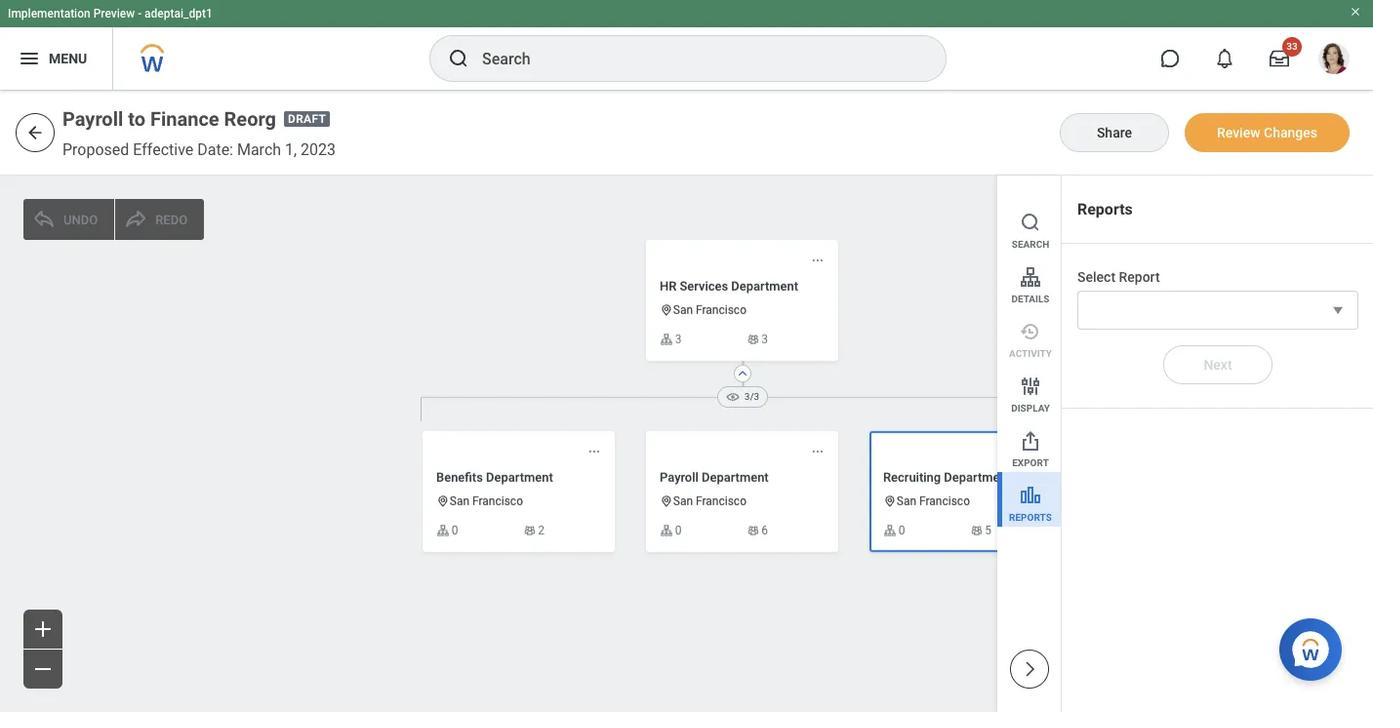 Task type: locate. For each thing, give the bounding box(es) containing it.
0 down recruiting
[[899, 524, 905, 538]]

related actions image for benefits department
[[588, 445, 601, 459]]

reports down export
[[1009, 512, 1052, 523]]

san francisco for recruiting
[[897, 495, 970, 509]]

2 3 from the left
[[762, 333, 768, 346]]

implementation
[[8, 7, 90, 20]]

0 horizontal spatial 3
[[675, 333, 682, 346]]

review changes button
[[1185, 113, 1350, 152]]

francisco down hr services department
[[696, 304, 747, 317]]

1 horizontal spatial payroll
[[660, 470, 699, 485]]

payroll for payroll to finance reorg
[[62, 107, 123, 131]]

francisco
[[696, 304, 747, 317], [472, 495, 523, 509], [696, 495, 747, 509], [919, 495, 970, 509]]

share button
[[1060, 113, 1169, 152]]

1 0 from the left
[[452, 524, 458, 538]]

san francisco down benefits department
[[450, 495, 523, 509]]

next button
[[1163, 346, 1273, 385]]

caret down image
[[1328, 301, 1348, 321]]

location image down recruiting
[[883, 495, 897, 509]]

profile logan mcneil image
[[1319, 43, 1350, 78]]

next
[[1204, 357, 1232, 373]]

related actions image
[[588, 445, 601, 459], [811, 445, 825, 459]]

org chart image down "hr"
[[660, 333, 673, 346]]

org chart image for hr
[[660, 333, 673, 346]]

0 for benefits department
[[452, 524, 458, 538]]

hr services department
[[660, 279, 798, 293]]

adeptai_dpt1
[[145, 7, 213, 20]]

francisco down recruiting department
[[919, 495, 970, 509]]

march
[[237, 141, 281, 159]]

0 horizontal spatial reports
[[1009, 512, 1052, 523]]

1 vertical spatial payroll
[[660, 470, 699, 485]]

location image for payroll department
[[660, 495, 673, 509]]

0 right org chart image
[[452, 524, 458, 538]]

1,
[[285, 141, 297, 159]]

reports up select
[[1078, 200, 1133, 219]]

benefits
[[436, 470, 483, 485]]

san down 'payroll department'
[[673, 495, 693, 509]]

related actions image
[[811, 254, 825, 267], [1035, 445, 1048, 459]]

0 vertical spatial related actions image
[[811, 254, 825, 267]]

0
[[452, 524, 458, 538], [675, 524, 682, 538], [899, 524, 905, 538]]

1 vertical spatial related actions image
[[1035, 445, 1048, 459]]

menu
[[998, 176, 1061, 527]]

arrow left image
[[25, 123, 45, 143]]

export
[[1012, 458, 1049, 469]]

location image down "hr"
[[660, 304, 673, 317]]

contact card matrix manager image left 6
[[746, 524, 760, 538]]

date:
[[197, 141, 233, 159]]

department right services at the top of the page
[[731, 279, 798, 293]]

reorg
[[224, 107, 276, 131]]

3 down "hr"
[[675, 333, 682, 346]]

francisco for hr
[[696, 304, 747, 317]]

related actions image for recruiting department
[[1035, 445, 1048, 459]]

contact card matrix manager image left 5
[[970, 524, 983, 538]]

location image
[[660, 304, 673, 317], [660, 495, 673, 509], [883, 495, 897, 509]]

chevron right image
[[1019, 660, 1039, 679]]

0 down 'payroll department'
[[675, 524, 682, 538]]

0 horizontal spatial payroll
[[62, 107, 123, 131]]

2 related actions image from the left
[[811, 445, 825, 459]]

1 horizontal spatial related actions image
[[811, 445, 825, 459]]

review changes
[[1217, 125, 1318, 140]]

francisco down benefits department
[[472, 495, 523, 509]]

reports
[[1078, 200, 1133, 219], [1009, 512, 1052, 523]]

0 horizontal spatial related actions image
[[811, 254, 825, 267]]

review
[[1217, 125, 1261, 140]]

contact card matrix manager image
[[746, 333, 760, 346], [746, 524, 760, 538], [970, 524, 983, 538]]

undo l image
[[32, 208, 56, 231]]

1 horizontal spatial related actions image
[[1035, 445, 1048, 459]]

2 horizontal spatial 0
[[899, 524, 905, 538]]

minus image
[[31, 658, 55, 681]]

0 horizontal spatial 0
[[452, 524, 458, 538]]

department up contact card matrix manager icon
[[486, 470, 553, 485]]

0 vertical spatial reports
[[1078, 200, 1133, 219]]

hr
[[660, 279, 677, 293]]

contact card matrix manager image up chevron up small image
[[746, 333, 760, 346]]

changes
[[1264, 125, 1318, 140]]

3
[[675, 333, 682, 346], [762, 333, 768, 346]]

1 horizontal spatial 3
[[762, 333, 768, 346]]

select
[[1078, 270, 1116, 285]]

san francisco down services at the top of the page
[[673, 304, 747, 317]]

recruiting department
[[883, 470, 1011, 485]]

san francisco down 'payroll department'
[[673, 495, 747, 509]]

display
[[1011, 403, 1050, 414]]

san down recruiting
[[897, 495, 917, 509]]

plus image
[[31, 618, 55, 641]]

san down benefits
[[450, 495, 470, 509]]

contact card matrix manager image
[[523, 524, 536, 538]]

san down "hr"
[[673, 304, 693, 317]]

0 for recruiting department
[[899, 524, 905, 538]]

select report
[[1078, 270, 1160, 285]]

report
[[1119, 270, 1160, 285]]

san francisco down recruiting department
[[897, 495, 970, 509]]

proposed effective date: march 1, 2023
[[62, 141, 336, 159]]

san
[[673, 304, 693, 317], [450, 495, 470, 509], [673, 495, 693, 509], [897, 495, 917, 509]]

francisco down 'payroll department'
[[696, 495, 747, 509]]

1 horizontal spatial 0
[[675, 524, 682, 538]]

org chart image down 'payroll department'
[[660, 524, 673, 538]]

close environment banner image
[[1350, 6, 1362, 18]]

3/3
[[745, 392, 760, 402]]

san francisco for payroll
[[673, 495, 747, 509]]

location image down 'payroll department'
[[660, 495, 673, 509]]

3 0 from the left
[[899, 524, 905, 538]]

contact card matrix manager image for recruiting department
[[970, 524, 983, 538]]

recruiting
[[883, 470, 941, 485]]

org chart image
[[660, 333, 673, 346], [660, 524, 673, 538], [883, 524, 897, 538]]

0 vertical spatial payroll
[[62, 107, 123, 131]]

contact card matrix manager image for payroll department
[[746, 524, 760, 538]]

department up 5
[[944, 470, 1011, 485]]

org chart image down recruiting
[[883, 524, 897, 538]]

undo
[[63, 212, 98, 227]]

san francisco
[[673, 304, 747, 317], [450, 495, 523, 509], [673, 495, 747, 509], [897, 495, 970, 509]]

department up 6
[[702, 470, 769, 485]]

services
[[680, 279, 728, 293]]

Search Workday  search field
[[482, 37, 906, 80]]

3 down hr services department
[[762, 333, 768, 346]]

location image for hr services department
[[660, 304, 673, 317]]

0 horizontal spatial related actions image
[[588, 445, 601, 459]]

1 vertical spatial reports
[[1009, 512, 1052, 523]]

department
[[731, 279, 798, 293], [486, 470, 553, 485], [702, 470, 769, 485], [944, 470, 1011, 485]]

2 0 from the left
[[675, 524, 682, 538]]

1 related actions image from the left
[[588, 445, 601, 459]]

payroll
[[62, 107, 123, 131], [660, 470, 699, 485]]

1 horizontal spatial reports
[[1078, 200, 1133, 219]]



Task type: describe. For each thing, give the bounding box(es) containing it.
payroll for payroll department
[[660, 470, 699, 485]]

org chart image for recruiting
[[883, 524, 897, 538]]

redo
[[155, 212, 188, 227]]

preview
[[93, 7, 135, 20]]

contact card matrix manager image for hr services department
[[746, 333, 760, 346]]

san for hr
[[673, 304, 693, 317]]

san francisco for hr
[[673, 304, 747, 317]]

0 for payroll department
[[675, 524, 682, 538]]

menu containing search
[[998, 176, 1061, 527]]

inbox large image
[[1270, 49, 1289, 68]]

org chart image
[[436, 524, 450, 538]]

2
[[538, 524, 545, 538]]

33
[[1287, 41, 1298, 52]]

share
[[1097, 125, 1132, 140]]

menu banner
[[0, 0, 1373, 90]]

proposed
[[62, 141, 129, 159]]

benefits department
[[436, 470, 553, 485]]

visible image
[[725, 389, 741, 405]]

menu
[[49, 50, 87, 66]]

payroll department
[[660, 470, 769, 485]]

reports inside menu
[[1009, 512, 1052, 523]]

san francisco for benefits
[[450, 495, 523, 509]]

6
[[762, 524, 768, 538]]

activity
[[1009, 348, 1052, 359]]

-
[[138, 7, 142, 20]]

5
[[985, 524, 992, 538]]

chevron up small image
[[735, 366, 751, 382]]

2023
[[301, 141, 336, 159]]

details
[[1012, 294, 1050, 305]]

33 button
[[1258, 37, 1302, 80]]

notifications large image
[[1215, 49, 1235, 68]]

francisco for benefits
[[472, 495, 523, 509]]

francisco for payroll
[[696, 495, 747, 509]]

search
[[1012, 239, 1049, 250]]

finance
[[150, 107, 219, 131]]

justify image
[[18, 47, 41, 70]]

location image for recruiting department
[[883, 495, 897, 509]]

francisco for recruiting
[[919, 495, 970, 509]]

related actions image for hr services department
[[811, 254, 825, 267]]

org chart image for payroll
[[660, 524, 673, 538]]

department for benefits department
[[486, 470, 553, 485]]

location image
[[436, 495, 450, 509]]

san for payroll
[[673, 495, 693, 509]]

related actions image for payroll department
[[811, 445, 825, 459]]

search image
[[447, 47, 470, 70]]

san for benefits
[[450, 495, 470, 509]]

draft
[[288, 113, 326, 126]]

undo button
[[23, 199, 114, 240]]

department for recruiting department
[[944, 470, 1011, 485]]

to
[[128, 107, 145, 131]]

undo r image
[[124, 208, 148, 231]]

redo button
[[115, 199, 204, 240]]

effective
[[133, 141, 194, 159]]

payroll to finance reorg
[[62, 107, 276, 131]]

1 3 from the left
[[675, 333, 682, 346]]

implementation preview -   adeptai_dpt1
[[8, 7, 213, 20]]

san for recruiting
[[897, 495, 917, 509]]

menu button
[[0, 27, 112, 90]]

department for payroll department
[[702, 470, 769, 485]]



Task type: vqa. For each thing, say whether or not it's contained in the screenshot.
x image
no



